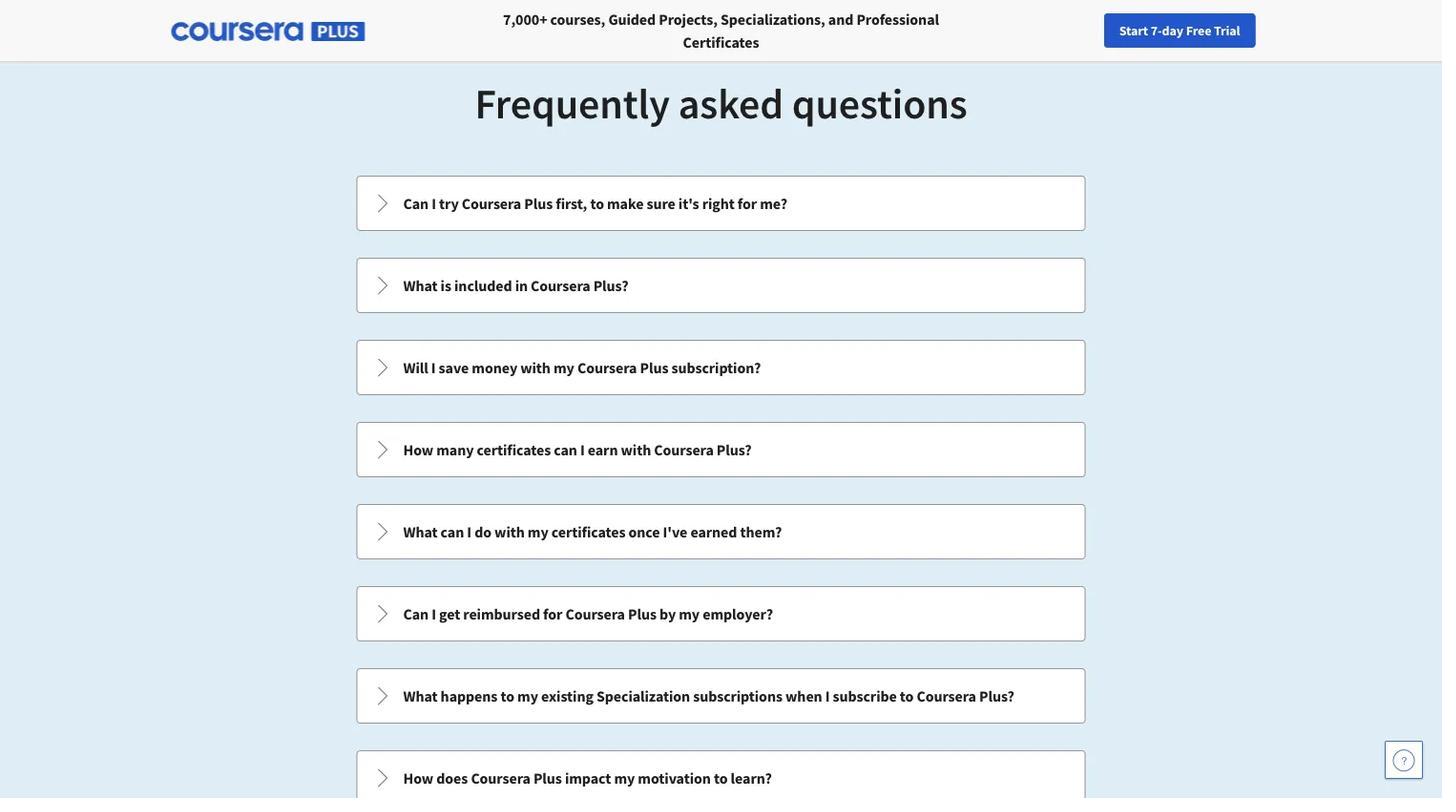 Task type: describe. For each thing, give the bounding box(es) containing it.
money
[[472, 358, 518, 377]]

my inside "dropdown button"
[[679, 604, 700, 624]]

what for what is included in coursera plus?
[[403, 276, 438, 295]]

your
[[1063, 22, 1088, 39]]

guided
[[609, 10, 656, 29]]

existing
[[541, 687, 594, 706]]

how does coursera plus impact my motivation to learn? button
[[358, 751, 1085, 798]]

day
[[1163, 22, 1184, 39]]

plus left first,
[[525, 194, 553, 213]]

help center image
[[1393, 749, 1416, 772]]

find your new career link
[[1026, 19, 1165, 43]]

courses,
[[551, 10, 606, 29]]

what can i do with my certificates once i've earned them?
[[403, 522, 782, 541]]

show notifications image
[[1185, 24, 1208, 47]]

start 7-day free trial button
[[1105, 13, 1256, 48]]

start 7-day free trial
[[1120, 22, 1241, 39]]

can inside dropdown button
[[554, 440, 578, 459]]

can i get reimbursed for coursera plus by my employer?
[[403, 604, 773, 624]]

how for how many certificates can i earn with coursera plus?
[[403, 440, 434, 459]]

plus left impact
[[534, 769, 562, 788]]

subscriptions
[[693, 687, 783, 706]]

in
[[515, 276, 528, 295]]

sure
[[647, 194, 676, 213]]

how for how does coursera plus impact my motivation to learn?
[[403, 769, 434, 788]]

can i try coursera plus first, to make sure it's right for me?
[[403, 194, 788, 213]]

what is included in coursera plus? button
[[358, 259, 1085, 312]]

coursera right does
[[471, 769, 531, 788]]

how does coursera plus impact my motivation to learn?
[[403, 769, 772, 788]]

can inside dropdown button
[[441, 522, 464, 541]]

1 vertical spatial plus?
[[717, 440, 752, 459]]

0 vertical spatial plus?
[[594, 276, 629, 295]]

certificates inside what can i do with my certificates once i've earned them? dropdown button
[[552, 522, 626, 541]]

specialization
[[597, 687, 690, 706]]

trial
[[1215, 22, 1241, 39]]

and
[[829, 10, 854, 29]]

career
[[1119, 22, 1155, 39]]

7,000+
[[503, 10, 548, 29]]

coursera right 'try' at left
[[462, 194, 522, 213]]

learn?
[[731, 769, 772, 788]]

1 vertical spatial with
[[621, 440, 651, 459]]

try
[[439, 194, 459, 213]]

coursera inside 'dropdown button'
[[917, 687, 977, 706]]

will i save money with my coursera plus subscription?
[[403, 358, 761, 377]]

i inside "dropdown button"
[[432, 604, 436, 624]]

subscribe
[[833, 687, 897, 706]]

reimbursed
[[463, 604, 540, 624]]

it's
[[679, 194, 699, 213]]

free
[[1187, 22, 1212, 39]]

motivation
[[638, 769, 711, 788]]

by
[[660, 604, 676, 624]]

earned
[[691, 522, 737, 541]]

me?
[[760, 194, 788, 213]]

make
[[607, 194, 644, 213]]

what happens to my existing specialization subscriptions when i subscribe to coursera plus? button
[[358, 669, 1085, 723]]

new
[[1091, 22, 1116, 39]]

frequently asked questions
[[475, 76, 968, 129]]

projects,
[[659, 10, 718, 29]]

for inside "dropdown button"
[[543, 604, 563, 624]]

does
[[437, 769, 468, 788]]

once
[[629, 522, 660, 541]]

get
[[439, 604, 460, 624]]



Task type: vqa. For each thing, say whether or not it's contained in the screenshot.
subscription?
yes



Task type: locate. For each thing, give the bounding box(es) containing it.
questions
[[792, 76, 968, 129]]

3 what from the top
[[403, 687, 438, 706]]

professional
[[857, 10, 940, 29]]

7-
[[1151, 22, 1163, 39]]

i right the will
[[431, 358, 436, 377]]

my left existing on the left of the page
[[518, 687, 538, 706]]

1 horizontal spatial plus?
[[717, 440, 752, 459]]

1 vertical spatial for
[[543, 604, 563, 624]]

can for can i try coursera plus first, to make sure it's right for me?
[[403, 194, 429, 213]]

right
[[702, 194, 735, 213]]

for left me?
[[738, 194, 757, 213]]

what happens to my existing specialization subscriptions when i subscribe to coursera plus?
[[403, 687, 1015, 706]]

i
[[432, 194, 436, 213], [431, 358, 436, 377], [581, 440, 585, 459], [467, 522, 472, 541], [432, 604, 436, 624], [826, 687, 830, 706]]

employer?
[[703, 604, 773, 624]]

2 can from the top
[[403, 604, 429, 624]]

to left learn?
[[714, 769, 728, 788]]

can left the get
[[403, 604, 429, 624]]

how
[[403, 440, 434, 459], [403, 769, 434, 788]]

find your new career
[[1036, 22, 1155, 39]]

my right impact
[[614, 769, 635, 788]]

what inside 'dropdown button'
[[403, 687, 438, 706]]

i right when
[[826, 687, 830, 706]]

plus? inside 'dropdown button'
[[980, 687, 1015, 706]]

to right subscribe
[[900, 687, 914, 706]]

happens
[[441, 687, 498, 706]]

my inside dropdown button
[[528, 522, 549, 541]]

coursera right in on the left
[[531, 276, 591, 295]]

0 vertical spatial certificates
[[477, 440, 551, 459]]

coursera inside "dropdown button"
[[566, 604, 625, 624]]

0 horizontal spatial can
[[441, 522, 464, 541]]

0 vertical spatial what
[[403, 276, 438, 295]]

my for certificates
[[528, 522, 549, 541]]

2 what from the top
[[403, 522, 438, 541]]

0 horizontal spatial for
[[543, 604, 563, 624]]

what inside dropdown button
[[403, 276, 438, 295]]

save
[[439, 358, 469, 377]]

my right the by
[[679, 604, 700, 624]]

how left does
[[403, 769, 434, 788]]

2 vertical spatial plus?
[[980, 687, 1015, 706]]

certificates inside how many certificates can i earn with coursera plus? dropdown button
[[477, 440, 551, 459]]

with right 'earn'
[[621, 440, 651, 459]]

plus?
[[594, 276, 629, 295], [717, 440, 752, 459], [980, 687, 1015, 706]]

can
[[403, 194, 429, 213], [403, 604, 429, 624]]

1 vertical spatial what
[[403, 522, 438, 541]]

7,000+ courses, guided projects, specializations, and professional certificates
[[503, 10, 940, 52]]

0 vertical spatial how
[[403, 440, 434, 459]]

certificates left "once"
[[552, 522, 626, 541]]

them?
[[740, 522, 782, 541]]

what left do
[[403, 522, 438, 541]]

can i try coursera plus first, to make sure it's right for me? button
[[358, 177, 1085, 230]]

1 vertical spatial certificates
[[552, 522, 626, 541]]

list containing can i try coursera plus first, to make sure it's right for me?
[[355, 174, 1088, 798]]

plus inside "dropdown button"
[[628, 604, 657, 624]]

can left do
[[441, 522, 464, 541]]

plus
[[525, 194, 553, 213], [640, 358, 669, 377], [628, 604, 657, 624], [534, 769, 562, 788]]

with for certificates
[[495, 522, 525, 541]]

can for can i get reimbursed for coursera plus by my employer?
[[403, 604, 429, 624]]

1 horizontal spatial can
[[554, 440, 578, 459]]

my inside 'dropdown button'
[[518, 687, 538, 706]]

my right 'money'
[[554, 358, 575, 377]]

how left many on the bottom of page
[[403, 440, 434, 459]]

i've
[[663, 522, 688, 541]]

find
[[1036, 22, 1060, 39]]

subscription?
[[672, 358, 761, 377]]

with right do
[[495, 522, 525, 541]]

None search field
[[263, 12, 645, 50]]

specializations,
[[721, 10, 826, 29]]

what left is
[[403, 276, 438, 295]]

i inside dropdown button
[[467, 522, 472, 541]]

1 what from the top
[[403, 276, 438, 295]]

for
[[738, 194, 757, 213], [543, 604, 563, 624]]

what for what happens to my existing specialization subscriptions when i subscribe to coursera plus?
[[403, 687, 438, 706]]

to right first,
[[590, 194, 604, 213]]

coursera
[[462, 194, 522, 213], [531, 276, 591, 295], [578, 358, 637, 377], [654, 440, 714, 459], [566, 604, 625, 624], [917, 687, 977, 706], [471, 769, 531, 788]]

i left 'try' at left
[[432, 194, 436, 213]]

coursera right 'earn'
[[654, 440, 714, 459]]

frequently
[[475, 76, 670, 129]]

with for coursera
[[521, 358, 551, 377]]

what left happens
[[403, 687, 438, 706]]

coursera up 'earn'
[[578, 358, 637, 377]]

will
[[403, 358, 428, 377]]

do
[[475, 522, 492, 541]]

for right reimbursed
[[543, 604, 563, 624]]

earn
[[588, 440, 618, 459]]

0 horizontal spatial plus?
[[594, 276, 629, 295]]

can left 'try' at left
[[403, 194, 429, 213]]

certificates right many on the bottom of page
[[477, 440, 551, 459]]

first,
[[556, 194, 588, 213]]

many
[[437, 440, 474, 459]]

my
[[554, 358, 575, 377], [528, 522, 549, 541], [679, 604, 700, 624], [518, 687, 538, 706], [614, 769, 635, 788]]

what inside dropdown button
[[403, 522, 438, 541]]

to
[[590, 194, 604, 213], [501, 687, 515, 706], [900, 687, 914, 706], [714, 769, 728, 788]]

included
[[455, 276, 512, 295]]

0 vertical spatial can
[[403, 194, 429, 213]]

can inside "dropdown button"
[[403, 604, 429, 624]]

1 can from the top
[[403, 194, 429, 213]]

for inside dropdown button
[[738, 194, 757, 213]]

my right do
[[528, 522, 549, 541]]

0 vertical spatial with
[[521, 358, 551, 377]]

with
[[521, 358, 551, 377], [621, 440, 651, 459], [495, 522, 525, 541]]

how many certificates can i earn with coursera plus?
[[403, 440, 752, 459]]

can inside dropdown button
[[403, 194, 429, 213]]

what
[[403, 276, 438, 295], [403, 522, 438, 541], [403, 687, 438, 706]]

plus left subscription?
[[640, 358, 669, 377]]

certificates
[[683, 32, 760, 52]]

my for motivation
[[614, 769, 635, 788]]

what is included in coursera plus?
[[403, 276, 629, 295]]

1 vertical spatial how
[[403, 769, 434, 788]]

i left do
[[467, 522, 472, 541]]

i inside 'dropdown button'
[[826, 687, 830, 706]]

can
[[554, 440, 578, 459], [441, 522, 464, 541]]

when
[[786, 687, 823, 706]]

2 horizontal spatial plus?
[[980, 687, 1015, 706]]

0 vertical spatial for
[[738, 194, 757, 213]]

is
[[441, 276, 452, 295]]

2 vertical spatial what
[[403, 687, 438, 706]]

to right happens
[[501, 687, 515, 706]]

with inside dropdown button
[[495, 522, 525, 541]]

1 vertical spatial can
[[441, 522, 464, 541]]

i left 'earn'
[[581, 440, 585, 459]]

0 vertical spatial can
[[554, 440, 578, 459]]

plus left the by
[[628, 604, 657, 624]]

1 horizontal spatial for
[[738, 194, 757, 213]]

1 how from the top
[[403, 440, 434, 459]]

coursera right subscribe
[[917, 687, 977, 706]]

2 how from the top
[[403, 769, 434, 788]]

coursera left the by
[[566, 604, 625, 624]]

impact
[[565, 769, 611, 788]]

can i get reimbursed for coursera plus by my employer? button
[[358, 587, 1085, 641]]

with right 'money'
[[521, 358, 551, 377]]

coursera plus image
[[171, 22, 365, 41]]

1 vertical spatial can
[[403, 604, 429, 624]]

what for what can i do with my certificates once i've earned them?
[[403, 522, 438, 541]]

how many certificates can i earn with coursera plus? button
[[358, 423, 1085, 476]]

my for coursera
[[554, 358, 575, 377]]

will i save money with my coursera plus subscription? button
[[358, 341, 1085, 394]]

2 vertical spatial with
[[495, 522, 525, 541]]

can left 'earn'
[[554, 440, 578, 459]]

i left the get
[[432, 604, 436, 624]]

what can i do with my certificates once i've earned them? button
[[358, 505, 1085, 559]]

list
[[355, 174, 1088, 798]]

start
[[1120, 22, 1149, 39]]

asked
[[679, 76, 784, 129]]

certificates
[[477, 440, 551, 459], [552, 522, 626, 541]]



